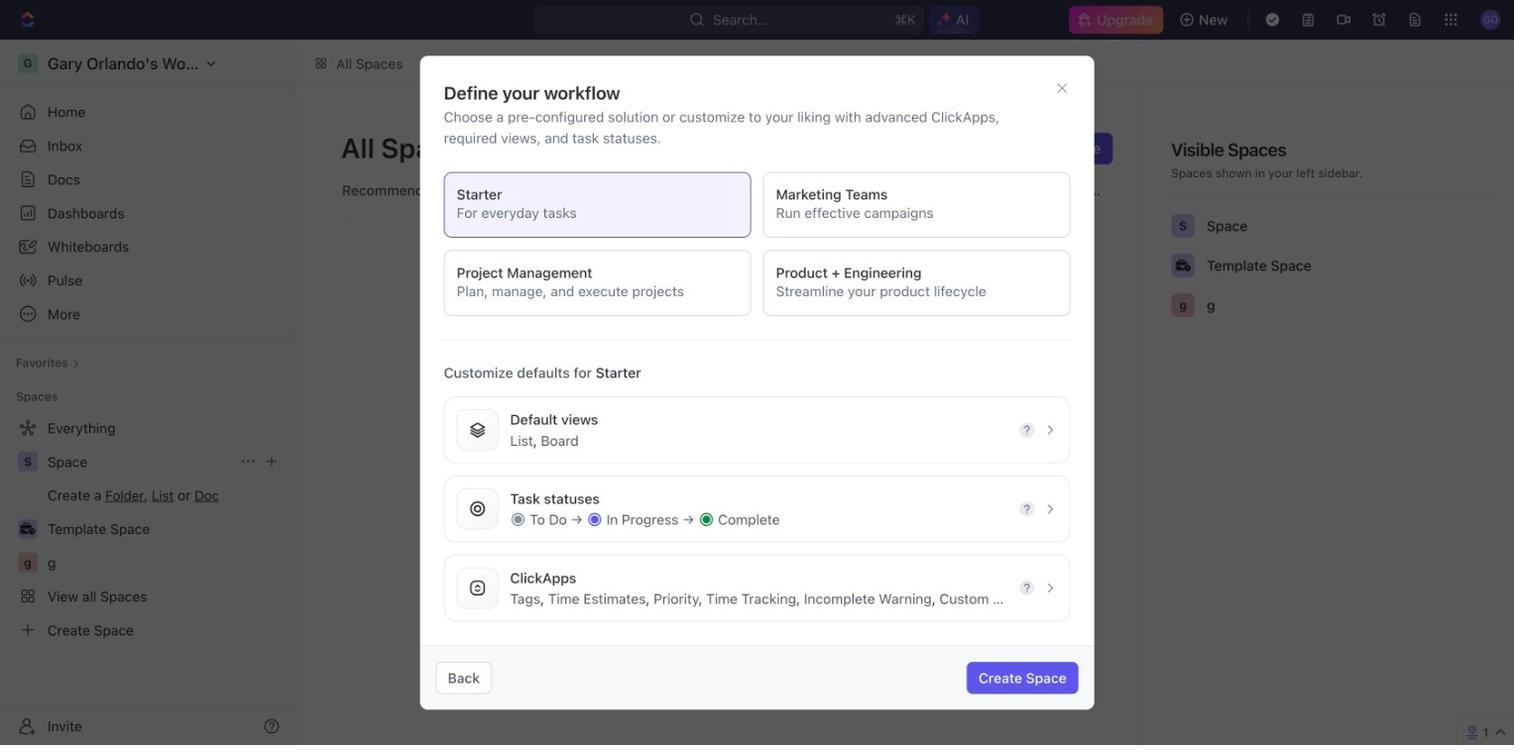 Task type: vqa. For each thing, say whether or not it's contained in the screenshot.
Space, , element in Sidebar navigation
yes



Task type: locate. For each thing, give the bounding box(es) containing it.
dialog
[[420, 56, 1094, 710]]

space, , element
[[1171, 214, 1195, 238], [18, 452, 38, 472]]

1 vertical spatial space, , element
[[18, 452, 38, 472]]

1 horizontal spatial space, , element
[[1171, 214, 1195, 238]]

0 horizontal spatial space, , element
[[18, 452, 38, 472]]

space, , element inside sidebar navigation
[[18, 452, 38, 472]]



Task type: describe. For each thing, give the bounding box(es) containing it.
0 vertical spatial space, , element
[[1171, 214, 1195, 238]]

business time image
[[1176, 260, 1191, 272]]

g, , element
[[1171, 293, 1195, 317]]

sidebar navigation
[[0, 40, 296, 746]]



